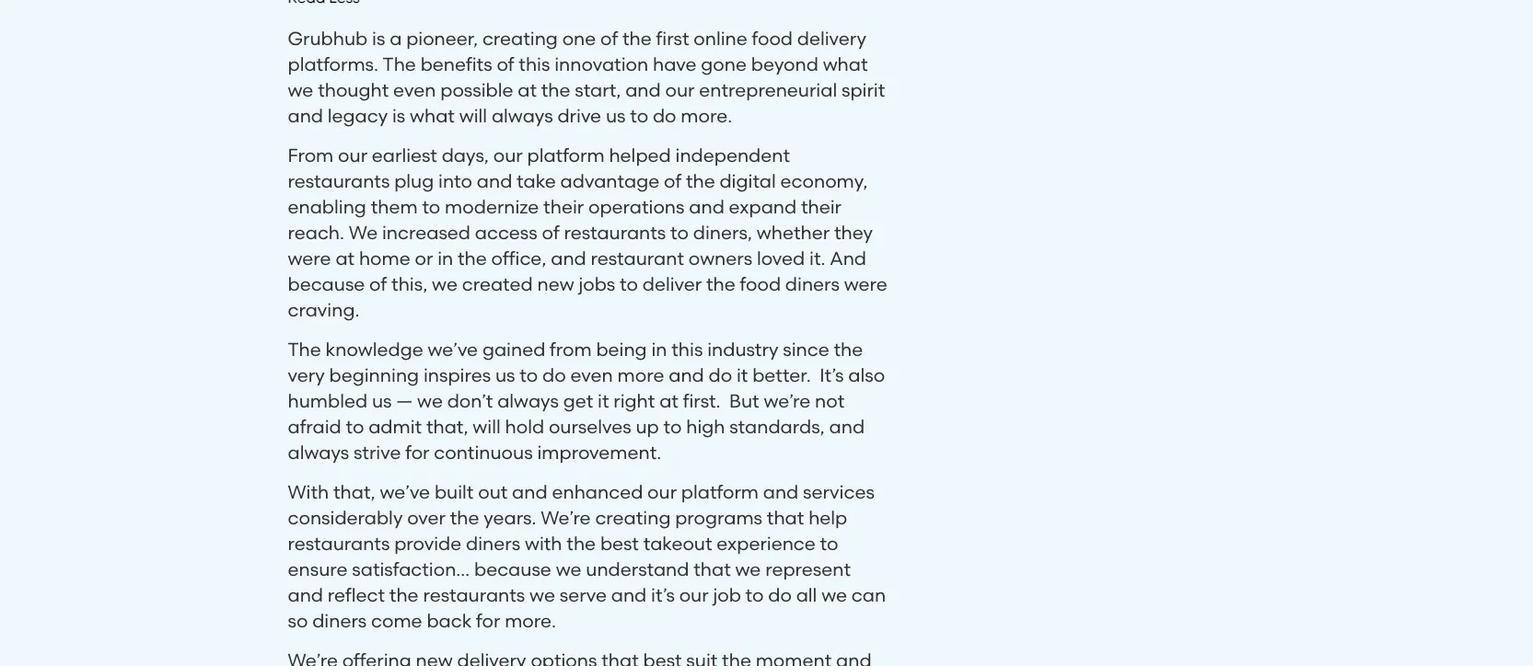 Task type: locate. For each thing, give the bounding box(es) containing it.
always down afraid
[[288, 442, 349, 464]]

0 vertical spatial at
[[518, 79, 537, 101]]

we've inside the knowledge we've gained from being in this industry since the very beginning inspires us to do even more and do it better.  it's also humbled us — we don't always get it right at first.  but we're not afraid to admit that, will hold ourselves up to high standards, and always strive for continuous improvement.
[[428, 339, 478, 361]]

don't
[[447, 390, 493, 412]]

—
[[396, 390, 413, 412]]

we up serve
[[556, 559, 581, 581]]

2 vertical spatial always
[[288, 442, 349, 464]]

restaurants down operations
[[564, 222, 666, 244]]

1 horizontal spatial even
[[570, 365, 613, 387]]

0 vertical spatial for
[[405, 442, 430, 464]]

strive
[[354, 442, 401, 464]]

1 vertical spatial diners
[[466, 533, 520, 555]]

best
[[600, 533, 639, 555]]

0 horizontal spatial this
[[519, 53, 550, 76]]

2 vertical spatial at
[[659, 390, 678, 412]]

of
[[600, 28, 618, 50], [497, 53, 514, 76], [664, 170, 681, 192], [542, 222, 559, 244], [369, 273, 387, 296]]

0 vertical spatial that
[[767, 507, 804, 529]]

because inside from our earliest days, our platform helped independent restaurants plug into and take advantage of the digital economy, enabling them to modernize their operations and expand their reach. we increased access of restaurants to diners, whether they were at home or in the office, and restaurant owners loved it. and because of this, we created new jobs to deliver the food diners were craving.
[[288, 273, 365, 296]]

platform inside with that, we've built out and enhanced our platform and services considerably over the years. we're creating programs that help restaurants provide diners with the best takeout experience to ensure satisfaction… because we understand that we represent and reflect the restaurants we serve and it's our job to do all we can so diners come back for more.
[[681, 482, 759, 504]]

1 horizontal spatial the
[[383, 53, 416, 76]]

0 vertical spatial more.
[[681, 105, 732, 127]]

1 vertical spatial this
[[671, 339, 703, 361]]

1 horizontal spatial what
[[823, 53, 868, 76]]

we
[[349, 222, 378, 244]]

0 horizontal spatial that
[[694, 559, 731, 581]]

diners down it.
[[785, 273, 840, 296]]

come
[[371, 610, 422, 633]]

this inside grubhub is a pioneer, creating one of the first online food delivery platforms. the benefits of this innovation have gone beyond what we thought even possible at the start, and our entrepreneurial spirit and legacy is what will always drive us to do more.
[[519, 53, 550, 76]]

1 horizontal spatial this
[[671, 339, 703, 361]]

the down owners
[[706, 273, 735, 296]]

0 vertical spatial diners
[[785, 273, 840, 296]]

that, down don't
[[426, 416, 468, 438]]

it.
[[809, 248, 825, 270]]

1 vertical spatial at
[[336, 248, 355, 270]]

we left serve
[[529, 585, 555, 607]]

help
[[809, 507, 847, 529]]

1 horizontal spatial it
[[737, 365, 748, 387]]

1 horizontal spatial creating
[[595, 507, 671, 529]]

1 vertical spatial we've
[[380, 482, 430, 504]]

of up innovation
[[600, 28, 618, 50]]

in inside the knowledge we've gained from being in this industry since the very beginning inspires us to do even more and do it better.  it's also humbled us — we don't always get it right at first.  but we're not afraid to admit that, will hold ourselves up to high standards, and always strive for continuous improvement.
[[651, 339, 667, 361]]

1 vertical spatial for
[[476, 610, 500, 633]]

1 vertical spatial the
[[288, 339, 321, 361]]

0 horizontal spatial even
[[393, 79, 436, 101]]

the down satisfaction…
[[389, 585, 419, 607]]

0 vertical spatial creating
[[482, 28, 558, 50]]

1 horizontal spatial that
[[767, 507, 804, 529]]

us down start,
[[606, 105, 626, 127]]

0 vertical spatial the
[[383, 53, 416, 76]]

0 horizontal spatial what
[[410, 105, 455, 127]]

take
[[517, 170, 556, 192]]

pioneer,
[[406, 28, 478, 50]]

0 vertical spatial what
[[823, 53, 868, 76]]

ensure
[[288, 559, 348, 581]]

will up the continuous
[[473, 416, 501, 438]]

and
[[830, 248, 866, 270]]

do inside with that, we've built out and enhanced our platform and services considerably over the years. we're creating programs that help restaurants provide diners with the best takeout experience to ensure satisfaction… because we understand that we represent and reflect the restaurants we serve and it's our job to do all we can so diners come back for more.
[[768, 585, 792, 607]]

we right —
[[417, 390, 443, 412]]

0 vertical spatial food
[[752, 28, 793, 50]]

created
[[462, 273, 533, 296]]

economy,
[[780, 170, 868, 192]]

0 horizontal spatial for
[[405, 442, 430, 464]]

the down we're
[[567, 533, 596, 555]]

we've for beginning
[[428, 339, 478, 361]]

0 horizontal spatial more.
[[505, 610, 556, 633]]

1 vertical spatial will
[[473, 416, 501, 438]]

this left industry
[[671, 339, 703, 361]]

to down gained
[[520, 365, 538, 387]]

were down the "reach."
[[288, 248, 331, 270]]

1 vertical spatial were
[[844, 273, 887, 296]]

we're
[[541, 507, 591, 529]]

to down help
[[820, 533, 838, 555]]

1 vertical spatial that
[[694, 559, 731, 581]]

1 vertical spatial creating
[[595, 507, 671, 529]]

in up more
[[651, 339, 667, 361]]

always down possible
[[492, 105, 553, 127]]

1 vertical spatial always
[[497, 390, 559, 412]]

diners
[[785, 273, 840, 296], [466, 533, 520, 555], [312, 610, 367, 633]]

0 horizontal spatial because
[[288, 273, 365, 296]]

0 horizontal spatial at
[[336, 248, 355, 270]]

it right get
[[598, 390, 609, 412]]

from
[[550, 339, 592, 361]]

deliver
[[642, 273, 702, 296]]

because down with
[[474, 559, 551, 581]]

that, up "considerably" at the bottom left of page
[[333, 482, 375, 504]]

the down built
[[450, 507, 479, 529]]

2 horizontal spatial us
[[606, 105, 626, 127]]

creating up best
[[595, 507, 671, 529]]

we've up inspires
[[428, 339, 478, 361]]

do down from
[[542, 365, 566, 387]]

creating inside grubhub is a pioneer, creating one of the first online food delivery platforms. the benefits of this innovation have gone beyond what we thought even possible at the start, and our entrepreneurial spirit and legacy is what will always drive us to do more.
[[482, 28, 558, 50]]

1 vertical spatial us
[[495, 365, 515, 387]]

0 horizontal spatial that,
[[333, 482, 375, 504]]

even down benefits
[[393, 79, 436, 101]]

1 horizontal spatial us
[[495, 365, 515, 387]]

platforms.
[[288, 53, 378, 76]]

0 vertical spatial in
[[438, 248, 453, 270]]

we've up over
[[380, 482, 430, 504]]

restaurants up back
[[423, 585, 525, 607]]

with
[[525, 533, 562, 555]]

with
[[288, 482, 329, 504]]

0 vertical spatial this
[[519, 53, 550, 76]]

thought
[[318, 79, 389, 101]]

1 horizontal spatial for
[[476, 610, 500, 633]]

creating
[[482, 28, 558, 50], [595, 507, 671, 529]]

1 horizontal spatial that,
[[426, 416, 468, 438]]

for down admit
[[405, 442, 430, 464]]

0 vertical spatial us
[[606, 105, 626, 127]]

we've inside with that, we've built out and enhanced our platform and services considerably over the years. we're creating programs that help restaurants provide diners with the best takeout experience to ensure satisfaction… because we understand that we represent and reflect the restaurants we serve and it's our job to do all we can so diners come back for more.
[[380, 482, 430, 504]]

the inside the knowledge we've gained from being in this industry since the very beginning inspires us to do even more and do it better.  it's also humbled us — we don't always get it right at first.  but we're not afraid to admit that, will hold ourselves up to high standards, and always strive for continuous improvement.
[[834, 339, 863, 361]]

1 vertical spatial is
[[392, 105, 405, 127]]

more.
[[681, 105, 732, 127], [505, 610, 556, 633]]

1 horizontal spatial were
[[844, 273, 887, 296]]

1 horizontal spatial at
[[518, 79, 537, 101]]

this left innovation
[[519, 53, 550, 76]]

will down possible
[[459, 105, 487, 127]]

2 horizontal spatial diners
[[785, 273, 840, 296]]

platform up programs
[[681, 482, 759, 504]]

their
[[543, 196, 584, 218], [801, 196, 842, 218]]

we down experience
[[735, 559, 761, 581]]

do
[[653, 105, 676, 127], [542, 365, 566, 387], [709, 365, 732, 387], [768, 585, 792, 607]]

satisfaction…
[[352, 559, 470, 581]]

1 vertical spatial it
[[598, 390, 609, 412]]

us left —
[[372, 390, 392, 412]]

1 horizontal spatial because
[[474, 559, 551, 581]]

of down helped
[[664, 170, 681, 192]]

beginning
[[329, 365, 419, 387]]

a
[[390, 28, 402, 50]]

the inside grubhub is a pioneer, creating one of the first online food delivery platforms. the benefits of this innovation have gone beyond what we thought even possible at the start, and our entrepreneurial spirit and legacy is what will always drive us to do more.
[[383, 53, 416, 76]]

in right or
[[438, 248, 453, 270]]

at down we
[[336, 248, 355, 270]]

more. down with
[[505, 610, 556, 633]]

this,
[[391, 273, 428, 296]]

0 horizontal spatial the
[[288, 339, 321, 361]]

for inside with that, we've built out and enhanced our platform and services considerably over the years. we're creating programs that help restaurants provide diners with the best takeout experience to ensure satisfaction… because we understand that we represent and reflect the restaurants we serve and it's our job to do all we can so diners come back for more.
[[476, 610, 500, 633]]

this
[[519, 53, 550, 76], [671, 339, 703, 361]]

do up helped
[[653, 105, 676, 127]]

do left the all
[[768, 585, 792, 607]]

restaurants
[[288, 170, 390, 192], [564, 222, 666, 244], [288, 533, 390, 555], [423, 585, 525, 607]]

of up possible
[[497, 53, 514, 76]]

it
[[737, 365, 748, 387], [598, 390, 609, 412]]

at right possible
[[518, 79, 537, 101]]

0 horizontal spatial it
[[598, 390, 609, 412]]

platform up take at the top of page
[[527, 145, 605, 167]]

services
[[803, 482, 875, 504]]

1 vertical spatial even
[[570, 365, 613, 387]]

0 vertical spatial even
[[393, 79, 436, 101]]

inspires
[[423, 365, 491, 387]]

we inside grubhub is a pioneer, creating one of the first online food delivery platforms. the benefits of this innovation have gone beyond what we thought even possible at the start, and our entrepreneurial spirit and legacy is what will always drive us to do more.
[[288, 79, 313, 101]]

our down "legacy"
[[338, 145, 367, 167]]

diners down reflect
[[312, 610, 367, 633]]

to right job
[[745, 585, 764, 607]]

we down or
[[432, 273, 458, 296]]

1 horizontal spatial platform
[[681, 482, 759, 504]]

0 vertical spatial that,
[[426, 416, 468, 438]]

this inside the knowledge we've gained from being in this industry since the very beginning inspires us to do even more and do it better.  it's also humbled us — we don't always get it right at first.  but we're not afraid to admit that, will hold ourselves up to high standards, and always strive for continuous improvement.
[[671, 339, 703, 361]]

their down the economy,
[[801, 196, 842, 218]]

us
[[606, 105, 626, 127], [495, 365, 515, 387], [372, 390, 392, 412]]

because
[[288, 273, 365, 296], [474, 559, 551, 581]]

reach.
[[288, 222, 344, 244]]

we inside from our earliest days, our platform helped independent restaurants plug into and take advantage of the digital economy, enabling them to modernize their operations and expand their reach. we increased access of restaurants to diners, whether they were at home or in the office, and restaurant owners loved it. and because of this, we created new jobs to deliver the food diners were craving.
[[432, 273, 458, 296]]

always up hold
[[497, 390, 559, 412]]

food down loved
[[740, 273, 781, 296]]

0 horizontal spatial diners
[[312, 610, 367, 633]]

modernize
[[445, 196, 539, 218]]

0 vertical spatial always
[[492, 105, 553, 127]]

earliest
[[372, 145, 437, 167]]

0 vertical spatial because
[[288, 273, 365, 296]]

1 vertical spatial that,
[[333, 482, 375, 504]]

to up helped
[[630, 105, 648, 127]]

1 horizontal spatial in
[[651, 339, 667, 361]]

even up get
[[570, 365, 613, 387]]

1 horizontal spatial more.
[[681, 105, 732, 127]]

platform inside from our earliest days, our platform helped independent restaurants plug into and take advantage of the digital economy, enabling them to modernize their operations and expand their reach. we increased access of restaurants to diners, whether they were at home or in the office, and restaurant owners loved it. and because of this, we created new jobs to deliver the food diners were craving.
[[527, 145, 605, 167]]

the knowledge we've gained from being in this industry since the very beginning inspires us to do even more and do it better.  it's also humbled us — we don't always get it right at first.  but we're not afraid to admit that, will hold ourselves up to high standards, and always strive for continuous improvement.
[[288, 339, 885, 464]]

they
[[834, 222, 873, 244]]

the down a
[[383, 53, 416, 76]]

from our earliest days, our platform helped independent restaurants plug into and take advantage of the digital economy, enabling them to modernize their operations and expand their reach. we increased access of restaurants to diners, whether they were at home or in the office, and restaurant owners loved it. and because of this, we created new jobs to deliver the food diners were craving.
[[288, 145, 887, 321]]

were
[[288, 248, 331, 270], [844, 273, 887, 296]]

1 vertical spatial in
[[651, 339, 667, 361]]

our up take at the top of page
[[493, 145, 523, 167]]

that up job
[[694, 559, 731, 581]]

we down 'platforms.'
[[288, 79, 313, 101]]

will inside grubhub is a pioneer, creating one of the first online food delivery platforms. the benefits of this innovation have gone beyond what we thought even possible at the start, and our entrepreneurial spirit and legacy is what will always drive us to do more.
[[459, 105, 487, 127]]

to inside grubhub is a pioneer, creating one of the first online food delivery platforms. the benefits of this innovation have gone beyond what we thought even possible at the start, and our entrepreneurial spirit and legacy is what will always drive us to do more.
[[630, 105, 648, 127]]

1 vertical spatial platform
[[681, 482, 759, 504]]

programs
[[675, 507, 762, 529]]

we're
[[764, 390, 810, 412]]

gained
[[482, 339, 545, 361]]

what up earliest
[[410, 105, 455, 127]]

2 vertical spatial us
[[372, 390, 392, 412]]

what down delivery
[[823, 53, 868, 76]]

restaurants down "considerably" at the bottom left of page
[[288, 533, 390, 555]]

to up increased
[[422, 196, 440, 218]]

2 their from the left
[[801, 196, 842, 218]]

creating left one
[[482, 28, 558, 50]]

0 horizontal spatial in
[[438, 248, 453, 270]]

what
[[823, 53, 868, 76], [410, 105, 455, 127]]

home
[[359, 248, 410, 270]]

that
[[767, 507, 804, 529], [694, 559, 731, 581]]

that,
[[426, 416, 468, 438], [333, 482, 375, 504]]

to right "up"
[[663, 416, 682, 438]]

loved
[[757, 248, 805, 270]]

0 vertical spatial platform
[[527, 145, 605, 167]]

considerably
[[288, 507, 403, 529]]

1 vertical spatial food
[[740, 273, 781, 296]]

do down industry
[[709, 365, 732, 387]]

it down industry
[[737, 365, 748, 387]]

2 vertical spatial diners
[[312, 610, 367, 633]]

innovation
[[555, 53, 648, 76]]

for right back
[[476, 610, 500, 633]]

us down gained
[[495, 365, 515, 387]]

0 horizontal spatial platform
[[527, 145, 605, 167]]

0 vertical spatial will
[[459, 105, 487, 127]]

at
[[518, 79, 537, 101], [336, 248, 355, 270], [659, 390, 678, 412]]

do inside grubhub is a pioneer, creating one of the first online food delivery platforms. the benefits of this innovation have gone beyond what we thought even possible at the start, and our entrepreneurial spirit and legacy is what will always drive us to do more.
[[653, 105, 676, 127]]

0 horizontal spatial their
[[543, 196, 584, 218]]

their down take at the top of page
[[543, 196, 584, 218]]

0 horizontal spatial were
[[288, 248, 331, 270]]

with that, we've built out and enhanced our platform and services considerably over the years. we're creating programs that help restaurants provide diners with the best takeout experience to ensure satisfaction… because we understand that we represent and reflect the restaurants we serve and it's our job to do all we can so diners come back for more.
[[288, 482, 886, 633]]

were down and
[[844, 273, 887, 296]]

1 horizontal spatial is
[[392, 105, 405, 127]]

food up the beyond
[[752, 28, 793, 50]]

2 horizontal spatial at
[[659, 390, 678, 412]]

in
[[438, 248, 453, 270], [651, 339, 667, 361]]

the up the very
[[288, 339, 321, 361]]

admit
[[368, 416, 422, 438]]

0 vertical spatial we've
[[428, 339, 478, 361]]

enabling
[[288, 196, 366, 218]]

being
[[596, 339, 647, 361]]

1 vertical spatial more.
[[505, 610, 556, 633]]

have
[[653, 53, 697, 76]]

1 their from the left
[[543, 196, 584, 218]]

at right right
[[659, 390, 678, 412]]

independent
[[675, 145, 790, 167]]

we right the all
[[821, 585, 847, 607]]

is up earliest
[[392, 105, 405, 127]]

0 horizontal spatial creating
[[482, 28, 558, 50]]

and down have
[[625, 79, 661, 101]]

because up craving.
[[288, 273, 365, 296]]

0 vertical spatial is
[[372, 28, 385, 50]]

right
[[614, 390, 655, 412]]

not
[[815, 390, 845, 412]]

our down have
[[665, 79, 695, 101]]

1 vertical spatial because
[[474, 559, 551, 581]]

the up it's
[[834, 339, 863, 361]]

even
[[393, 79, 436, 101], [570, 365, 613, 387]]

and down understand at the bottom left of page
[[611, 585, 647, 607]]

is left a
[[372, 28, 385, 50]]

humbled
[[288, 390, 367, 412]]

afraid
[[288, 416, 341, 438]]

0 vertical spatial it
[[737, 365, 748, 387]]

1 horizontal spatial their
[[801, 196, 842, 218]]

more. up the independent
[[681, 105, 732, 127]]

and up diners,
[[689, 196, 724, 218]]

the
[[622, 28, 652, 50], [541, 79, 570, 101], [686, 170, 715, 192], [458, 248, 487, 270], [706, 273, 735, 296], [834, 339, 863, 361], [450, 507, 479, 529], [567, 533, 596, 555], [389, 585, 419, 607]]

diners down years.
[[466, 533, 520, 555]]



Task type: describe. For each thing, give the bounding box(es) containing it.
improvement.
[[537, 442, 661, 464]]

very
[[288, 365, 325, 387]]

diners,
[[693, 222, 752, 244]]

years.
[[484, 507, 536, 529]]

food inside grubhub is a pioneer, creating one of the first online food delivery platforms. the benefits of this innovation have gone beyond what we thought even possible at the start, and our entrepreneurial spirit and legacy is what will always drive us to do more.
[[752, 28, 793, 50]]

up
[[636, 416, 659, 438]]

enhanced
[[552, 482, 643, 504]]

entrepreneurial
[[699, 79, 837, 101]]

restaurant
[[591, 248, 684, 270]]

office,
[[491, 248, 546, 270]]

even inside the knowledge we've gained from being in this industry since the very beginning inspires us to do even more and do it better.  it's also humbled us — we don't always get it right at first.  but we're not afraid to admit that, will hold ourselves up to high standards, and always strive for continuous improvement.
[[570, 365, 613, 387]]

in inside from our earliest days, our platform helped independent restaurants plug into and take advantage of the digital economy, enabling them to modernize their operations and expand their reach. we increased access of restaurants to diners, whether they were at home or in the office, and restaurant owners loved it. and because of this, we created new jobs to deliver the food diners were craving.
[[438, 248, 453, 270]]

we inside the knowledge we've gained from being in this industry since the very beginning inspires us to do even more and do it better.  it's also humbled us — we don't always get it right at first.  but we're not afraid to admit that, will hold ourselves up to high standards, and always strive for continuous improvement.
[[417, 390, 443, 412]]

start,
[[575, 79, 621, 101]]

beyond
[[751, 53, 818, 76]]

plug
[[394, 170, 434, 192]]

reflect
[[328, 585, 385, 607]]

from
[[288, 145, 334, 167]]

gone
[[701, 53, 747, 76]]

knowledge
[[326, 339, 423, 361]]

for inside the knowledge we've gained from being in this industry since the very beginning inspires us to do even more and do it better.  it's also humbled us — we don't always get it right at first.  but we're not afraid to admit that, will hold ourselves up to high standards, and always strive for continuous improvement.
[[405, 442, 430, 464]]

helped
[[609, 145, 671, 167]]

more. inside with that, we've built out and enhanced our platform and services considerably over the years. we're creating programs that help restaurants provide diners with the best takeout experience to ensure satisfaction… because we understand that we represent and reflect the restaurants we serve and it's our job to do all we can so diners come back for more.
[[505, 610, 556, 633]]

it's
[[651, 585, 675, 607]]

grubhub
[[288, 28, 368, 50]]

out
[[478, 482, 508, 504]]

because inside with that, we've built out and enhanced our platform and services considerably over the years. we're creating programs that help restaurants provide diners with the best takeout experience to ensure satisfaction… because we understand that we represent and reflect the restaurants we serve and it's our job to do all we can so diners come back for more.
[[474, 559, 551, 581]]

0 vertical spatial were
[[288, 248, 331, 270]]

more
[[617, 365, 664, 387]]

at inside the knowledge we've gained from being in this industry since the very beginning inspires us to do even more and do it better.  it's also humbled us — we don't always get it right at first.  but we're not afraid to admit that, will hold ourselves up to high standards, and always strive for continuous improvement.
[[659, 390, 678, 412]]

will inside the knowledge we've gained from being in this industry since the very beginning inspires us to do even more and do it better.  it's also humbled us — we don't always get it right at first.  but we're not afraid to admit that, will hold ourselves up to high standards, and always strive for continuous improvement.
[[473, 416, 501, 438]]

operations
[[588, 196, 685, 218]]

spirit
[[842, 79, 885, 101]]

us inside grubhub is a pioneer, creating one of the first online food delivery platforms. the benefits of this innovation have gone beyond what we thought even possible at the start, and our entrepreneurial spirit and legacy is what will always drive us to do more.
[[606, 105, 626, 127]]

more. inside grubhub is a pioneer, creating one of the first online food delivery platforms. the benefits of this innovation have gone beyond what we thought even possible at the start, and our entrepreneurial spirit and legacy is what will always drive us to do more.
[[681, 105, 732, 127]]

jobs
[[579, 273, 615, 296]]

but
[[729, 390, 759, 412]]

high
[[686, 416, 725, 438]]

represent
[[765, 559, 851, 581]]

our up takeout
[[647, 482, 677, 504]]

our inside grubhub is a pioneer, creating one of the first online food delivery platforms. the benefits of this innovation have gone beyond what we thought even possible at the start, and our entrepreneurial spirit and legacy is what will always drive us to do more.
[[665, 79, 695, 101]]

our right it's
[[679, 585, 709, 607]]

creating inside with that, we've built out and enhanced our platform and services considerably over the years. we're creating programs that help restaurants provide diners with the best takeout experience to ensure satisfaction… because we understand that we represent and reflect the restaurants we serve and it's our job to do all we can so diners come back for more.
[[595, 507, 671, 529]]

first
[[656, 28, 689, 50]]

to up "strive" at the left of the page
[[346, 416, 364, 438]]

possible
[[440, 79, 513, 101]]

even inside grubhub is a pioneer, creating one of the first online food delivery platforms. the benefits of this innovation have gone beyond what we thought even possible at the start, and our entrepreneurial spirit and legacy is what will always drive us to do more.
[[393, 79, 436, 101]]

delivery
[[797, 28, 866, 50]]

over
[[407, 507, 446, 529]]

digital
[[720, 170, 776, 192]]

and up modernize
[[477, 170, 512, 192]]

to down restaurant
[[620, 273, 638, 296]]

1 horizontal spatial diners
[[466, 533, 520, 555]]

expand
[[729, 196, 797, 218]]

legacy
[[328, 105, 388, 127]]

the up created
[[458, 248, 487, 270]]

and up years.
[[512, 482, 548, 504]]

0 horizontal spatial us
[[372, 390, 392, 412]]

ourselves
[[549, 416, 631, 438]]

to left diners,
[[670, 222, 689, 244]]

days,
[[442, 145, 489, 167]]

that, inside the knowledge we've gained from being in this industry since the very beginning inspires us to do even more and do it better.  it's also humbled us — we don't always get it right at first.  but we're not afraid to admit that, will hold ourselves up to high standards, and always strive for continuous improvement.
[[426, 416, 468, 438]]

at inside grubhub is a pioneer, creating one of the first online food delivery platforms. the benefits of this innovation have gone beyond what we thought even possible at the start, and our entrepreneurial spirit and legacy is what will always drive us to do more.
[[518, 79, 537, 101]]

and right more
[[669, 365, 704, 387]]

benefits
[[420, 53, 492, 76]]

and up from
[[288, 105, 323, 127]]

restaurants up enabling
[[288, 170, 390, 192]]

of up office,
[[542, 222, 559, 244]]

built
[[435, 482, 474, 504]]

food inside from our earliest days, our platform helped independent restaurants plug into and take advantage of the digital economy, enabling them to modernize their operations and expand their reach. we increased access of restaurants to diners, whether they were at home or in the office, and restaurant owners loved it. and because of this, we created new jobs to deliver the food diners were craving.
[[740, 273, 781, 296]]

them
[[371, 196, 418, 218]]

or
[[415, 248, 433, 270]]

so
[[288, 610, 308, 633]]

and up experience
[[763, 482, 799, 504]]

continuous
[[434, 442, 533, 464]]

1 vertical spatial what
[[410, 105, 455, 127]]

into
[[438, 170, 472, 192]]

experience
[[717, 533, 816, 555]]

increased
[[382, 222, 470, 244]]

that, inside with that, we've built out and enhanced our platform and services considerably over the years. we're creating programs that help restaurants provide diners with the best takeout experience to ensure satisfaction… because we understand that we represent and reflect the restaurants we serve and it's our job to do all we can so diners come back for more.
[[333, 482, 375, 504]]

and up so
[[288, 585, 323, 607]]

always inside grubhub is a pioneer, creating one of the first online food delivery platforms. the benefits of this innovation have gone beyond what we thought even possible at the start, and our entrepreneurial spirit and legacy is what will always drive us to do more.
[[492, 105, 553, 127]]

and down not
[[829, 416, 865, 438]]

and up the new
[[551, 248, 586, 270]]

diners inside from our earliest days, our platform helped independent restaurants plug into and take advantage of the digital economy, enabling them to modernize their operations and expand their reach. we increased access of restaurants to diners, whether they were at home or in the office, and restaurant owners loved it. and because of this, we created new jobs to deliver the food diners were craving.
[[785, 273, 840, 296]]

also
[[848, 365, 885, 387]]

craving.
[[288, 299, 359, 321]]

job
[[713, 585, 741, 607]]

standards,
[[730, 416, 825, 438]]

industry
[[707, 339, 778, 361]]

the down the independent
[[686, 170, 715, 192]]

it's
[[820, 365, 844, 387]]

whether
[[757, 222, 830, 244]]

at inside from our earliest days, our platform helped independent restaurants plug into and take advantage of the digital economy, enabling them to modernize their operations and expand their reach. we increased access of restaurants to diners, whether they were at home or in the office, and restaurant owners loved it. and because of this, we created new jobs to deliver the food diners were craving.
[[336, 248, 355, 270]]

owners
[[689, 248, 752, 270]]

access
[[475, 222, 537, 244]]

serve
[[560, 585, 607, 607]]

we've for over
[[380, 482, 430, 504]]

of down the home
[[369, 273, 387, 296]]

since
[[783, 339, 829, 361]]

advantage
[[560, 170, 659, 192]]

0 horizontal spatial is
[[372, 28, 385, 50]]

all
[[796, 585, 817, 607]]

hold
[[505, 416, 544, 438]]

understand
[[586, 559, 689, 581]]

get
[[563, 390, 593, 412]]

takeout
[[643, 533, 712, 555]]

the left first
[[622, 28, 652, 50]]

new
[[537, 273, 574, 296]]

online
[[694, 28, 747, 50]]

the inside the knowledge we've gained from being in this industry since the very beginning inspires us to do even more and do it better.  it's also humbled us — we don't always get it right at first.  but we're not afraid to admit that, will hold ourselves up to high standards, and always strive for continuous improvement.
[[288, 339, 321, 361]]

the up drive
[[541, 79, 570, 101]]

grubhub is a pioneer, creating one of the first online food delivery platforms. the benefits of this innovation have gone beyond what we thought even possible at the start, and our entrepreneurial spirit and legacy is what will always drive us to do more.
[[288, 28, 885, 127]]



Task type: vqa. For each thing, say whether or not it's contained in the screenshot.
satisfaction…
yes



